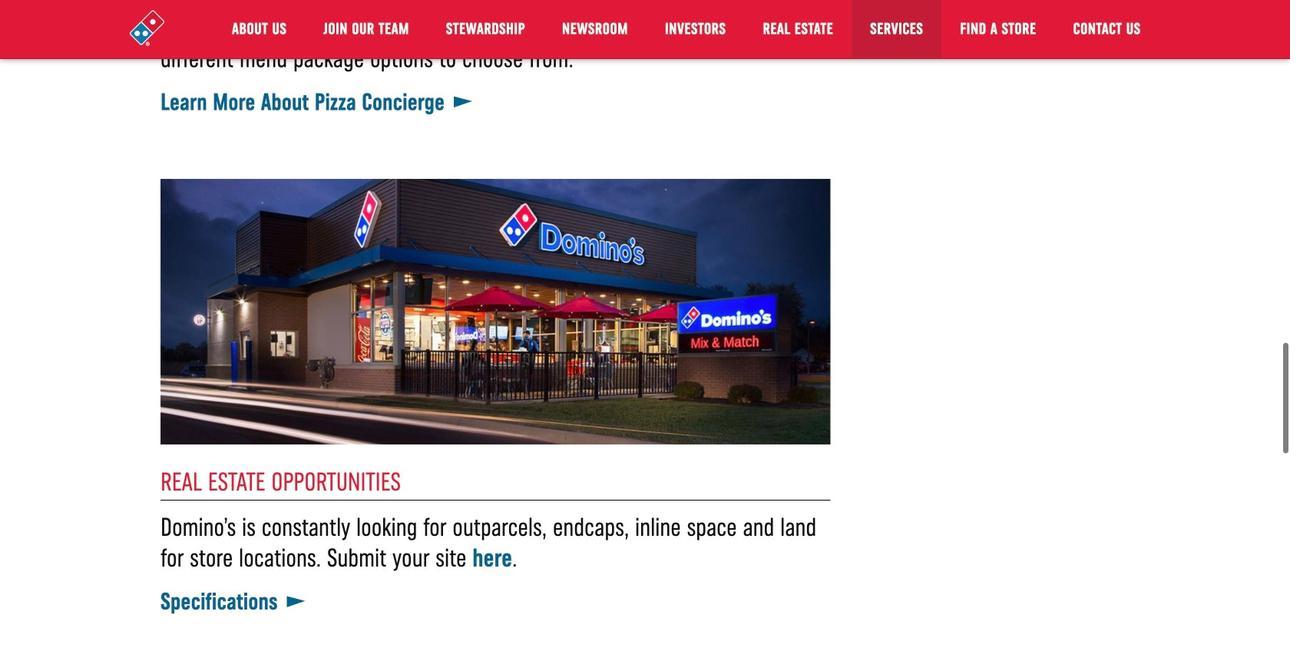 Task type: vqa. For each thing, say whether or not it's contained in the screenshot.
'Business Orders' image at the bottom of the page
no



Task type: describe. For each thing, give the bounding box(es) containing it.
domino's image
[[130, 10, 164, 47]]

real estate image
[[161, 179, 831, 445]]



